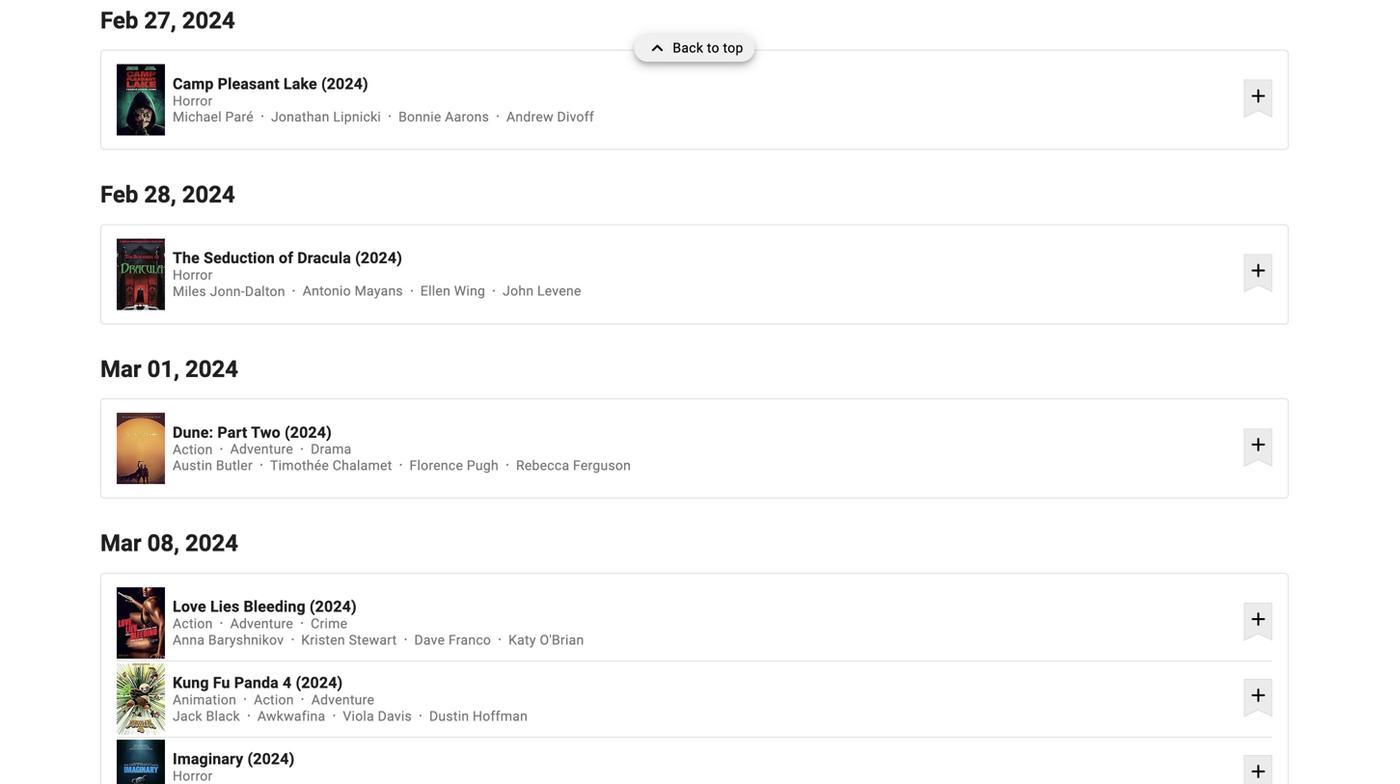 Task type: locate. For each thing, give the bounding box(es) containing it.
0 vertical spatial add image
[[1247, 84, 1270, 108]]

florence
[[409, 458, 463, 474]]

back
[[673, 40, 703, 56]]

1 vertical spatial action
[[173, 616, 213, 632]]

1 vertical spatial add image
[[1247, 433, 1270, 456]]

jack black, bryan cranston, viola davis, james hong, ian mcshane, and awkwafina in kung fu panda 4 (2024) image
[[117, 664, 165, 735]]

antonio mayans
[[303, 283, 403, 299]]

the
[[173, 249, 200, 267]]

3 group from the top
[[117, 413, 165, 484]]

seduction
[[204, 249, 275, 267]]

feb 28, 2024
[[100, 181, 235, 208]]

rebecca
[[516, 458, 569, 474]]

1 add image from the top
[[1247, 259, 1270, 282]]

jonathan lipnicki
[[271, 109, 381, 125]]

horror up michael
[[173, 93, 213, 109]]

feb
[[100, 7, 138, 34], [100, 181, 138, 208]]

kristen
[[301, 632, 345, 648]]

feb left 27,
[[100, 7, 138, 34]]

0 vertical spatial feb
[[100, 7, 138, 34]]

adventure up viola
[[311, 692, 374, 708]]

kristen stewart
[[301, 632, 397, 648]]

to
[[707, 40, 719, 56]]

adventure
[[230, 441, 293, 457], [230, 616, 293, 632], [311, 692, 374, 708]]

ellen
[[420, 283, 451, 299]]

2 vertical spatial adventure
[[311, 692, 374, 708]]

the seduction of dracula (2024) button
[[173, 249, 1236, 267]]

dune: part two (2024) button
[[173, 423, 1236, 442]]

2024 for feb 28, 2024
[[182, 181, 235, 208]]

0 vertical spatial add image
[[1247, 259, 1270, 282]]

2 vertical spatial add image
[[1247, 760, 1270, 783]]

(2024) inside imaginary (2024) horror
[[247, 750, 295, 768]]

5 group from the top
[[117, 664, 165, 735]]

horror inside the camp pleasant lake (2024) horror
[[173, 93, 213, 109]]

(2024) down awkwafina
[[247, 750, 295, 768]]

1 vertical spatial horror
[[173, 267, 213, 283]]

2 vertical spatial add image
[[1247, 684, 1270, 707]]

2 vertical spatial action
[[254, 692, 294, 708]]

action up austin
[[173, 441, 213, 457]]

ellen wing
[[420, 283, 485, 299]]

group
[[117, 64, 165, 136], [117, 239, 165, 310], [117, 413, 165, 484], [117, 587, 165, 659], [117, 664, 165, 735], [117, 740, 165, 784]]

awkwafina
[[257, 708, 325, 724]]

of
[[279, 249, 293, 267]]

add image
[[1247, 259, 1270, 282], [1247, 608, 1270, 631], [1247, 684, 1270, 707]]

2024
[[182, 7, 235, 34], [182, 181, 235, 208], [185, 355, 238, 383], [185, 530, 238, 557]]

1 group from the top
[[117, 64, 165, 136]]

action up awkwafina
[[254, 692, 294, 708]]

feb left 28,
[[100, 181, 138, 208]]

2024 right 08,
[[185, 530, 238, 557]]

action up the 'anna'
[[173, 616, 213, 632]]

horror
[[173, 93, 213, 109], [173, 267, 213, 283], [173, 768, 213, 784]]

3 add image from the top
[[1247, 760, 1270, 783]]

2024 for mar 08, 2024
[[185, 530, 238, 557]]

chalamet
[[333, 458, 392, 474]]

0 vertical spatial adventure
[[230, 441, 293, 457]]

(2024)
[[321, 75, 368, 93], [355, 249, 402, 267], [285, 423, 332, 442], [310, 598, 357, 616], [296, 674, 343, 692], [247, 750, 295, 768]]

mar 01, 2024
[[100, 355, 238, 383]]

horror inside the seduction of dracula (2024) horror
[[173, 267, 213, 283]]

group for love lies bleeding (2024)
[[117, 587, 165, 659]]

1 mar from the top
[[100, 355, 141, 383]]

lies
[[210, 598, 240, 616]]

michael paré
[[173, 109, 254, 125]]

mar 08, 2024
[[100, 530, 238, 557]]

imaginary (2024) button
[[173, 750, 1236, 768]]

add image for mar 01, 2024
[[1247, 433, 1270, 456]]

the seduction of dracula (2024) horror
[[173, 249, 402, 283]]

action for love
[[173, 616, 213, 632]]

rebecca ferguson
[[516, 458, 631, 474]]

katy o'brian
[[508, 632, 584, 648]]

0 vertical spatial action
[[173, 441, 213, 457]]

2024 for feb 27, 2024
[[182, 7, 235, 34]]

group left camp
[[117, 64, 165, 136]]

dracula
[[297, 249, 351, 267]]

3 add image from the top
[[1247, 684, 1270, 707]]

expand less image
[[646, 35, 673, 62]]

black
[[206, 708, 240, 724]]

love lies bleeding (2024)
[[173, 598, 357, 616]]

2024 right 27,
[[182, 7, 235, 34]]

feb for feb 27, 2024
[[100, 7, 138, 34]]

back to top button
[[634, 35, 755, 62]]

dalton
[[245, 283, 285, 299]]

horror right the imaginary (2024) image
[[173, 768, 213, 784]]

kung fu panda 4 (2024)
[[173, 674, 343, 692]]

1 vertical spatial add image
[[1247, 608, 1270, 631]]

1 vertical spatial adventure
[[230, 616, 293, 632]]

mar left 01,
[[100, 355, 141, 383]]

mayans
[[355, 283, 403, 299]]

2 add image from the top
[[1247, 433, 1270, 456]]

adventure up butler
[[230, 441, 293, 457]]

mar
[[100, 355, 141, 383], [100, 530, 141, 557]]

top
[[723, 40, 743, 56]]

action
[[173, 441, 213, 457], [173, 616, 213, 632], [254, 692, 294, 708]]

add image
[[1247, 84, 1270, 108], [1247, 433, 1270, 456], [1247, 760, 1270, 783]]

(2024) up kristen
[[310, 598, 357, 616]]

lipnicki
[[333, 109, 381, 125]]

4 group from the top
[[117, 587, 165, 659]]

6 group from the top
[[117, 740, 165, 784]]

animation
[[173, 692, 236, 708]]

3 horror from the top
[[173, 768, 213, 784]]

1 horror from the top
[[173, 93, 213, 109]]

jonathan
[[271, 109, 330, 125]]

2 horror from the top
[[173, 267, 213, 283]]

2 feb from the top
[[100, 181, 138, 208]]

adventure up baryshnikov
[[230, 616, 293, 632]]

0 vertical spatial horror
[[173, 93, 213, 109]]

1 add image from the top
[[1247, 84, 1270, 108]]

(2024) inside the camp pleasant lake (2024) horror
[[321, 75, 368, 93]]

group for the seduction of dracula (2024)
[[117, 239, 165, 310]]

horror up miles
[[173, 267, 213, 283]]

group left jack
[[117, 664, 165, 735]]

dustin hoffman
[[429, 708, 528, 724]]

pugh
[[467, 458, 499, 474]]

anna
[[173, 632, 205, 648]]

add image for kung fu panda 4 (2024)
[[1247, 684, 1270, 707]]

(2024) up the "mayans"
[[355, 249, 402, 267]]

the seduction of dracula (2024) image
[[117, 239, 165, 310]]

anna baryshnikov
[[173, 632, 284, 648]]

group for dune: part two (2024)
[[117, 413, 165, 484]]

action for dune:
[[173, 441, 213, 457]]

1 vertical spatial mar
[[100, 530, 141, 557]]

franco
[[449, 632, 491, 648]]

2 add image from the top
[[1247, 608, 1270, 631]]

crime
[[311, 616, 348, 632]]

2 group from the top
[[117, 239, 165, 310]]

mar for mar 08, 2024
[[100, 530, 141, 557]]

group left the
[[117, 239, 165, 310]]

group for camp pleasant lake (2024)
[[117, 64, 165, 136]]

group down jack black, bryan cranston, viola davis, james hong, ian mcshane, and awkwafina in kung fu panda 4 (2024) "image"
[[117, 740, 165, 784]]

2 mar from the top
[[100, 530, 141, 557]]

austin butler
[[173, 458, 253, 474]]

1 feb from the top
[[100, 7, 138, 34]]

hoffman
[[473, 708, 528, 724]]

part
[[217, 423, 247, 442]]

austin
[[173, 458, 212, 474]]

2 vertical spatial horror
[[173, 768, 213, 784]]

2024 for mar 01, 2024
[[185, 355, 238, 383]]

mar left 08,
[[100, 530, 141, 557]]

panda
[[234, 674, 279, 692]]

stewart
[[349, 632, 397, 648]]

2024 right 28,
[[182, 181, 235, 208]]

1 vertical spatial feb
[[100, 181, 138, 208]]

group left the 'anna'
[[117, 587, 165, 659]]

0 vertical spatial mar
[[100, 355, 141, 383]]

2024 right 01,
[[185, 355, 238, 383]]

two
[[251, 423, 281, 442]]

group left austin
[[117, 413, 165, 484]]

(2024) up lipnicki
[[321, 75, 368, 93]]

feb for feb 28, 2024
[[100, 181, 138, 208]]



Task type: vqa. For each thing, say whether or not it's contained in the screenshot.
Info the Registration
no



Task type: describe. For each thing, give the bounding box(es) containing it.
davis
[[378, 708, 412, 724]]

dave franco
[[414, 632, 491, 648]]

horror inside imaginary (2024) horror
[[173, 768, 213, 784]]

timothée
[[270, 458, 329, 474]]

baryshnikov
[[208, 632, 284, 648]]

camp pleasant lake (2024) horror
[[173, 75, 368, 109]]

add image for feb 27, 2024
[[1247, 84, 1270, 108]]

o'brian
[[540, 632, 584, 648]]

michael paré, jonathan lipnicki, bonnie aarons, andrew divoff, robert lasardo, jeremy hirsch, lacey burdine, devanny pinn, thomas walton, jared safier, and kelly lynn reiter in camp pleasant lake (2024) image
[[117, 64, 165, 136]]

dune: part two (2024)
[[173, 423, 332, 442]]

dustin
[[429, 708, 469, 724]]

kung
[[173, 674, 209, 692]]

adventure for two
[[230, 441, 293, 457]]

michael
[[173, 109, 222, 125]]

ferguson
[[573, 458, 631, 474]]

add image for love lies bleeding (2024)
[[1247, 608, 1270, 631]]

group for kung fu panda 4 (2024)
[[117, 664, 165, 735]]

pleasant
[[218, 75, 280, 93]]

timothée chalamet and zendaya in dune: part two (2024) image
[[117, 413, 165, 484]]

andrew
[[506, 109, 554, 125]]

back to top
[[673, 40, 743, 56]]

bleeding
[[244, 598, 306, 616]]

camp
[[173, 75, 214, 93]]

florence pugh
[[409, 458, 499, 474]]

katy
[[508, 632, 536, 648]]

jack
[[173, 708, 202, 724]]

08,
[[147, 530, 179, 557]]

levene
[[537, 283, 581, 299]]

01,
[[147, 355, 179, 383]]

butler
[[216, 458, 253, 474]]

katy o'brian in love lies bleeding (2024) image
[[117, 587, 165, 659]]

imaginary (2024) image
[[117, 740, 165, 784]]

imaginary (2024) horror
[[173, 750, 295, 784]]

divoff
[[557, 109, 594, 125]]

(2024) inside the seduction of dracula (2024) horror
[[355, 249, 402, 267]]

27,
[[144, 7, 176, 34]]

group for imaginary (2024)
[[117, 740, 165, 784]]

john levene
[[503, 283, 581, 299]]

drama
[[311, 441, 352, 457]]

dave
[[414, 632, 445, 648]]

miles
[[173, 283, 206, 299]]

paré
[[225, 109, 254, 125]]

viola
[[343, 708, 374, 724]]

andrew divoff
[[506, 109, 594, 125]]

camp pleasant lake (2024) button
[[173, 75, 1236, 93]]

28,
[[144, 181, 176, 208]]

love lies bleeding (2024) button
[[173, 598, 1236, 616]]

aarons
[[445, 109, 489, 125]]

4
[[283, 674, 292, 692]]

imaginary
[[173, 750, 243, 768]]

(2024) right 4
[[296, 674, 343, 692]]

bonnie aarons
[[398, 109, 489, 125]]

lake
[[284, 75, 317, 93]]

feb 27, 2024
[[100, 7, 235, 34]]

adventure for bleeding
[[230, 616, 293, 632]]

kung fu panda 4 (2024) button
[[173, 674, 1236, 692]]

miles jonn-dalton
[[173, 283, 285, 299]]

john
[[503, 283, 534, 299]]

fu
[[213, 674, 230, 692]]

bonnie
[[398, 109, 441, 125]]

wing
[[454, 283, 485, 299]]

mar for mar 01, 2024
[[100, 355, 141, 383]]

dune:
[[173, 423, 213, 442]]

jack black
[[173, 708, 240, 724]]

jonn-
[[210, 283, 245, 299]]

love
[[173, 598, 206, 616]]

antonio
[[303, 283, 351, 299]]

viola davis
[[343, 708, 412, 724]]

(2024) up 'timothée'
[[285, 423, 332, 442]]

timothée chalamet
[[270, 458, 392, 474]]



